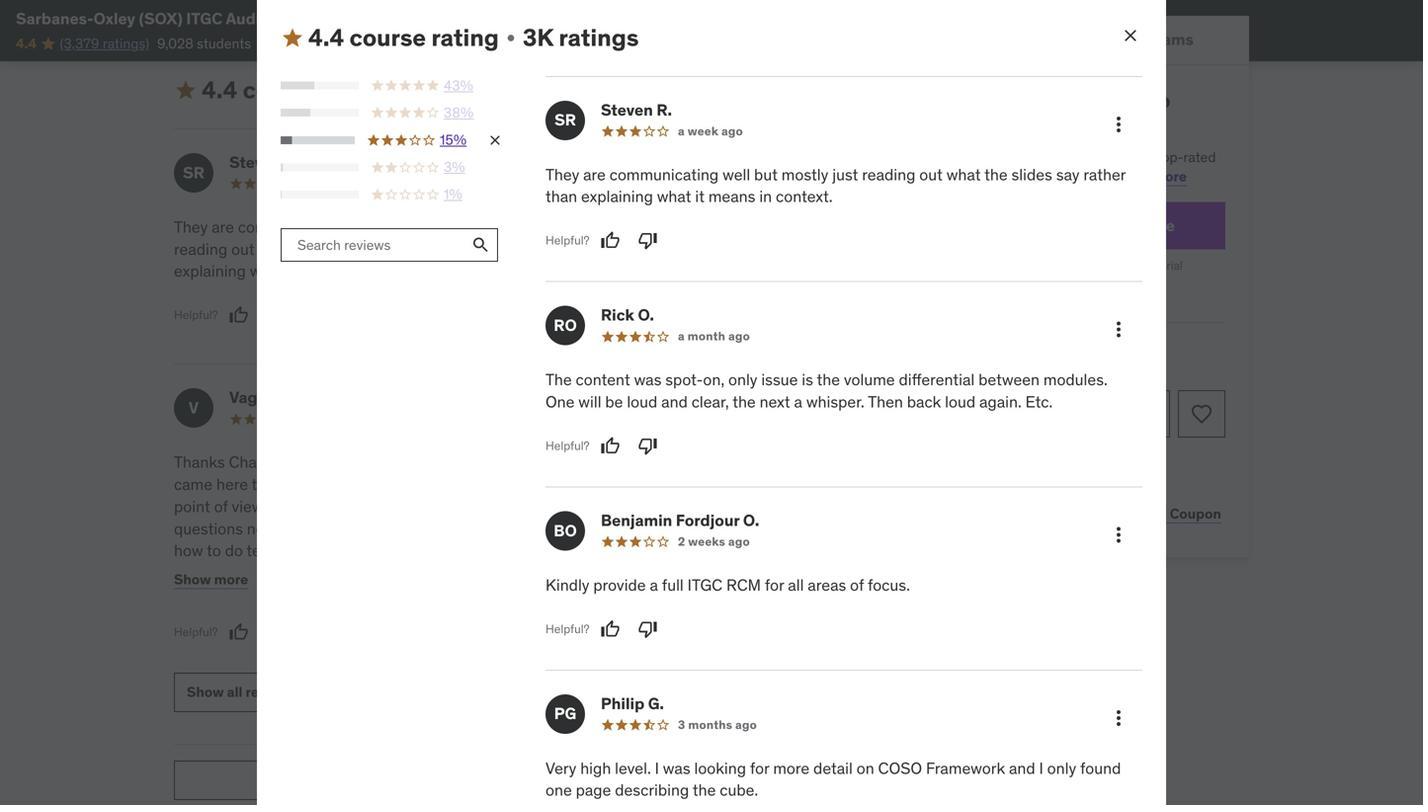 Task type: vqa. For each thing, say whether or not it's contained in the screenshot.


Task type: describe. For each thing, give the bounding box(es) containing it.
content
[[576, 370, 631, 390]]

an
[[331, 453, 348, 473]]

15%
[[440, 131, 467, 149]]

course up 43% button
[[350, 23, 426, 52]]

mark review by dishani m. as unhelpful image
[[628, 541, 648, 561]]

reading for basic
[[174, 239, 228, 259]]

submit search image
[[471, 235, 491, 255]]

questions
[[174, 519, 243, 539]]

areas
[[808, 575, 847, 596]]

helpful? left mark review by vagisha as helpful image at left bottom
[[174, 625, 218, 640]]

audit
[[226, 8, 267, 29]]

1 horizontal spatial ratings
[[559, 23, 639, 52]]

dm
[[543, 398, 568, 418]]

benjamin fordjour o.
[[601, 511, 760, 531]]

they are communicating well but mostly just reading out what the slides say rather than explaining what it means in context. for volume
[[546, 164, 1126, 207]]

oxley
[[94, 8, 135, 29]]

additional actions for review by benjamin fordjour o. image
[[1108, 523, 1131, 547]]

in
[[536, 453, 549, 473]]

up
[[782, 217, 800, 237]]

medium image for middle xsmall icon
[[174, 79, 198, 102]]

to up sox
[[720, 217, 734, 237]]

sarbanes-
[[16, 8, 94, 29]]

week for ro
[[688, 123, 719, 139]]

teams button
[[1091, 16, 1250, 63]]

g.
[[648, 694, 664, 714]]

ago for additional actions for review by steven r. image at right top
[[722, 123, 744, 139]]

close modal image
[[1121, 26, 1141, 45]]

means for volume
[[709, 187, 756, 207]]

1 vertical spatial personal
[[1014, 215, 1080, 236]]

well for nandani k.
[[351, 217, 379, 237]]

is inside this course is really good to brush up the basic concepts related to sox - itgc auditing.
[[623, 217, 635, 237]]

is inside in a nutshell this course is short and sweet. it was very insightful, informative and clear. thank you!
[[706, 453, 718, 473]]

the inside very high level.  i was looking for more detail on coso framework and i only found one page describing the cube.
[[693, 781, 716, 801]]

mark review by benjamin fordjour o. as helpful image
[[601, 620, 621, 640]]

month for modules.
[[688, 329, 726, 344]]

ago for additional actions for review by philip g. image
[[736, 718, 757, 733]]

cube.
[[720, 781, 759, 801]]

1 vertical spatial rating
[[325, 75, 392, 105]]

0 vertical spatial audit
[[389, 497, 425, 517]]

thank
[[536, 497, 579, 517]]

the inside thanks char! for such an informative session. i came here to learn things from more practical point of view like how to make audit plan, what questions need to be asked during audit and how to do testing of controls and i got to learn exactly the same things.
[[227, 563, 250, 584]]

xsmall image inside 15% button
[[488, 132, 503, 148]]

apply coupon button
[[1125, 495, 1226, 534]]

a up spot-
[[678, 329, 685, 344]]

then
[[868, 392, 904, 412]]

2 horizontal spatial 4.4
[[309, 23, 344, 52]]

level.
[[615, 759, 651, 779]]

say for the content was spot-on, only issue is the volume differential between modules. one will be loud and clear, the next a whisper.  then back loud again. etc.
[[1057, 164, 1080, 185]]

to inside subscribe to udemy's top courses
[[1034, 89, 1053, 114]]

things
[[309, 475, 353, 495]]

session.
[[436, 453, 493, 473]]

full
[[1029, 479, 1048, 494]]

in for basic
[[352, 261, 365, 282]]

whisper.
[[807, 392, 865, 412]]

and inside the content was spot-on, only issue is the volume differential between modules. one will be loud and clear, the next a whisper.  then back loud again. etc.
[[662, 392, 688, 412]]

1 vertical spatial ratings
[[452, 75, 532, 105]]

0 vertical spatial 3k ratings
[[523, 23, 639, 52]]

report abuse button
[[174, 762, 866, 801]]

cancel
[[1041, 283, 1077, 298]]

in for volume
[[760, 187, 772, 207]]

1%
[[444, 186, 463, 203]]

3% button
[[281, 158, 503, 177]]

0 horizontal spatial learn
[[270, 475, 305, 495]]

be inside thanks char! for such an informative session. i came here to learn things from more practical point of view like how to make audit plan, what questions need to be asked during audit and how to do testing of controls and i got to learn exactly the same things.
[[304, 519, 322, 539]]

ro
[[554, 315, 577, 336]]

free
[[1145, 215, 1176, 236]]

month inside starting at $16.58 per month after trial cancel anytime
[[1098, 258, 1133, 273]]

report abuse
[[476, 772, 564, 790]]

trial
[[1163, 258, 1183, 273]]

1 horizontal spatial 4.4
[[202, 75, 238, 105]]

0 vertical spatial itgc
[[186, 8, 223, 29]]

found
[[1081, 759, 1122, 779]]

show less
[[174, 8, 241, 25]]

mark review by steven r. as unhelpful image
[[638, 231, 658, 251]]

a month ago for good
[[668, 176, 741, 191]]

steven for nk
[[229, 152, 282, 172]]

top
[[1140, 89, 1171, 114]]

mostly for volume
[[782, 164, 829, 185]]

was inside very high level.  i was looking for more detail on coso framework and i only found one page describing the cube.
[[663, 759, 691, 779]]

mostly for basic
[[410, 217, 457, 237]]

communicating for ro
[[610, 164, 719, 185]]

they are communicating well but mostly just reading out what the slides say rather than explaining what it means in context. for basic
[[174, 217, 487, 282]]

are for nk
[[212, 217, 234, 237]]

buy
[[996, 404, 1025, 424]]

out for volume
[[920, 164, 943, 185]]

a week ago for ro
[[678, 123, 744, 139]]

rated
[[1184, 148, 1217, 166]]

very
[[546, 759, 577, 779]]

0 vertical spatial how
[[296, 497, 325, 517]]

etc.
[[1026, 392, 1053, 412]]

course inside 'button'
[[1061, 404, 1112, 424]]

show more
[[174, 571, 248, 589]]

for inside thanks char! for such an informative session. i came here to learn things from more practical point of view like how to make audit plan, what questions need to be asked during audit and how to do testing of controls and i got to learn exactly the same things.
[[271, 453, 290, 473]]

of down here
[[214, 497, 228, 517]]

issue
[[762, 370, 798, 390]]

slides for this course is really good to brush up the basic concepts related to sox - itgc auditing.
[[324, 239, 364, 259]]

1 vertical spatial 3k
[[416, 75, 447, 105]]

0 horizontal spatial o.
[[638, 305, 655, 325]]

week for nk
[[316, 176, 347, 191]]

i right the session.
[[497, 453, 501, 473]]

$16.58
[[1039, 258, 1075, 273]]

make
[[347, 497, 385, 517]]

such
[[294, 453, 327, 473]]

sweet.
[[792, 453, 838, 473]]

than for ro
[[546, 187, 578, 207]]

1 horizontal spatial o.
[[744, 511, 760, 531]]

is inside the content was spot-on, only issue is the volume differential between modules. one will be loud and clear, the next a whisper.  then back loud again. etc.
[[802, 370, 814, 390]]

$59.99
[[937, 348, 1016, 378]]

top-
[[1158, 148, 1184, 166]]

a month ago for on,
[[678, 329, 750, 344]]

high
[[581, 759, 611, 779]]

buy this course
[[996, 404, 1112, 424]]

sarbanes-oxley (sox) itgc audit concepts and coordination
[[16, 8, 476, 29]]

1 vertical spatial audit
[[421, 519, 457, 539]]

controls
[[317, 541, 375, 561]]

for right rcm
[[765, 575, 785, 596]]

more inside very high level.  i was looking for more detail on coso framework and i only found one page describing the cube.
[[774, 759, 810, 779]]

1 vertical spatial 4.4 course rating
[[202, 75, 392, 105]]

nandani k.
[[591, 152, 673, 172]]

they for ro
[[546, 164, 580, 185]]

1 vertical spatial mark review by steven r. as helpful image
[[229, 306, 249, 325]]

weeks
[[689, 534, 726, 550]]

course down students
[[243, 75, 320, 105]]

during
[[372, 519, 417, 539]]

r. for nk
[[285, 152, 301, 172]]

good
[[680, 217, 716, 237]]

out for basic
[[231, 239, 255, 259]]

1 vertical spatial 3k ratings
[[416, 75, 532, 105]]

slides for the content was spot-on, only issue is the volume differential between modules. one will be loud and clear, the next a whisper.  then back loud again. etc.
[[1012, 164, 1053, 185]]

and left clear.
[[758, 475, 784, 495]]

plan.
[[1079, 168, 1110, 185]]

philip
[[601, 694, 645, 714]]

helpful? for "mark review by benjamin fordjour o. as unhelpful" icon
[[546, 622, 590, 637]]

clear.
[[788, 475, 825, 495]]

explaining for ro
[[581, 187, 654, 207]]

0 horizontal spatial 4.4
[[16, 35, 37, 52]]

only inside very high level.  i was looking for more detail on coso framework and i only found one page describing the cube.
[[1048, 759, 1077, 779]]

dishani m.
[[591, 388, 670, 408]]

30-
[[998, 454, 1017, 470]]

thanks
[[174, 453, 225, 473]]

mark review by rick o. as helpful image
[[601, 436, 621, 456]]

volume
[[844, 370, 895, 390]]

0 vertical spatial mark review by steven r. as helpful image
[[601, 231, 621, 251]]

try
[[988, 215, 1011, 236]]

testing
[[247, 541, 296, 561]]

1 horizontal spatial 3k
[[523, 23, 554, 52]]

next
[[760, 392, 791, 412]]

informative inside in a nutshell this course is short and sweet. it was very insightful, informative and clear. thank you!
[[674, 475, 754, 495]]

learn more
[[1113, 168, 1187, 185]]

and inside very high level.  i was looking for more detail on coso framework and i only found one page describing the cube.
[[1010, 759, 1036, 779]]

subscribe to udemy's top courses
[[937, 89, 1171, 139]]

0 horizontal spatial how
[[174, 541, 203, 561]]

3%
[[444, 158, 465, 176]]

and down plan, at left bottom
[[461, 519, 487, 539]]

and right 'concepts'
[[346, 8, 374, 29]]

personal inside get this course, plus 11,000+ of our top-rated courses, with personal plan.
[[1022, 168, 1076, 185]]

than for nk
[[441, 239, 473, 259]]

money-
[[1040, 454, 1081, 470]]

bo
[[554, 521, 577, 541]]

abuse
[[524, 772, 564, 790]]

insightful,
[[601, 475, 670, 495]]

dishani
[[591, 388, 648, 408]]

1 vertical spatial xsmall image
[[396, 83, 412, 98]]

helpful? up v
[[174, 308, 218, 323]]

month for to
[[678, 176, 716, 191]]

practical
[[434, 475, 495, 495]]

was inside in a nutshell this course is short and sweet. it was very insightful, informative and clear. thank you!
[[536, 475, 563, 495]]

show less button
[[174, 0, 260, 37]]

1 vertical spatial learn
[[462, 541, 498, 561]]

the content was spot-on, only issue is the volume differential between modules. one will be loud and clear, the next a whisper.  then back loud again. etc.
[[546, 370, 1108, 412]]

to down 'like'
[[286, 519, 300, 539]]

and right "short"
[[762, 453, 789, 473]]

to down things
[[328, 497, 343, 517]]

of inside get this course, plus 11,000+ of our top-rated courses, with personal plan.
[[1119, 148, 1131, 166]]

get this course, plus 11,000+ of our top-rated courses, with personal plan.
[[937, 148, 1217, 185]]

to right got
[[444, 541, 458, 561]]

mark review by dishani m. as helpful image
[[591, 541, 611, 561]]

from
[[357, 475, 390, 495]]

starting at $16.58 per month after trial cancel anytime
[[980, 258, 1183, 298]]

ago for the additional actions for review by benjamin fordjour o. icon
[[729, 534, 750, 550]]



Task type: locate. For each thing, give the bounding box(es) containing it.
o. right rick
[[638, 305, 655, 325]]

4.4 course rating
[[309, 23, 499, 52], [202, 75, 392, 105]]

only right on,
[[729, 370, 758, 390]]

of left our on the top right
[[1119, 148, 1131, 166]]

0 vertical spatial show
[[174, 8, 211, 25]]

sr for ro
[[555, 110, 576, 130]]

additional actions for review by steven r. image
[[1108, 113, 1131, 136]]

ratings)
[[103, 35, 149, 52]]

for left such
[[271, 453, 290, 473]]

1 horizontal spatial reading
[[863, 164, 916, 185]]

medium image for the topmost xsmall icon
[[281, 26, 305, 50]]

month up anytime at the top right of the page
[[1098, 258, 1133, 273]]

r. for ro
[[657, 100, 672, 120]]

informative
[[352, 453, 432, 473], [674, 475, 754, 495]]

sr for nk
[[183, 162, 205, 183]]

teams
[[1146, 29, 1194, 49]]

to left udemy's
[[1034, 89, 1053, 114]]

just for volume
[[833, 164, 859, 185]]

and right 'framework'
[[1010, 759, 1036, 779]]

15% button
[[281, 131, 503, 150]]

audit down plan, at left bottom
[[421, 519, 457, 539]]

1 horizontal spatial mostly
[[782, 164, 829, 185]]

0 vertical spatial explaining
[[581, 187, 654, 207]]

say down 1% button
[[368, 239, 392, 259]]

this inside 'button'
[[1029, 404, 1057, 424]]

0 horizontal spatial is
[[623, 217, 635, 237]]

a month ago
[[668, 176, 741, 191], [678, 329, 750, 344]]

0 vertical spatial is
[[623, 217, 635, 237]]

will
[[579, 392, 602, 412]]

to down char!
[[252, 475, 266, 495]]

a inside the content was spot-on, only issue is the volume differential between modules. one will be loud and clear, the next a whisper.  then back loud again. etc.
[[795, 392, 803, 412]]

informative inside thanks char! for such an informative session. i came here to learn things from more practical point of view like how to make audit plan, what questions need to be asked during audit and how to do testing of controls and i got to learn exactly the same things.
[[352, 453, 432, 473]]

is left "short"
[[706, 453, 718, 473]]

more inside thanks char! for such an informative session. i came here to learn things from more practical point of view like how to make audit plan, what questions need to be asked during audit and how to do testing of controls and i got to learn exactly the same things.
[[394, 475, 430, 495]]

rather for this course is really good to brush up the basic concepts related to sox - itgc auditing.
[[396, 239, 438, 259]]

back
[[908, 392, 942, 412]]

mark review by benjamin fordjour o. as unhelpful image
[[638, 620, 658, 640]]

1 vertical spatial week
[[316, 176, 347, 191]]

show for v
[[174, 571, 211, 589]]

mark review by steven r. as helpful image up vagisha
[[229, 306, 249, 325]]

2 loud from the left
[[945, 392, 976, 412]]

1 horizontal spatial just
[[833, 164, 859, 185]]

0 vertical spatial it
[[696, 187, 705, 207]]

benjamin
[[601, 511, 673, 531]]

dialog containing 4.4 course rating
[[257, 0, 1167, 806]]

0 vertical spatial sr
[[555, 110, 576, 130]]

a right "in"
[[553, 453, 561, 473]]

context. for basic
[[369, 261, 426, 282]]

1 horizontal spatial are
[[584, 164, 606, 185]]

loud down the differential
[[945, 392, 976, 412]]

mark review by steven r. as helpful image left "mark review by steven r. as unhelpful" image
[[601, 231, 621, 251]]

but up brush
[[755, 164, 778, 185]]

it for nk
[[288, 261, 298, 282]]

concepts
[[577, 239, 642, 259]]

1 horizontal spatial it
[[696, 187, 705, 207]]

helpful? for the "mark review by dishani m. as unhelpful" icon
[[536, 543, 580, 559]]

1 vertical spatial than
[[441, 239, 473, 259]]

of up things.
[[300, 541, 314, 561]]

more down do
[[214, 571, 248, 589]]

0 vertical spatial this
[[963, 148, 986, 166]]

but
[[755, 164, 778, 185], [383, 217, 406, 237]]

1 loud from the left
[[627, 392, 658, 412]]

3 months ago
[[678, 718, 757, 733]]

but for volume
[[755, 164, 778, 185]]

0 vertical spatial r.
[[657, 100, 672, 120]]

was down "in"
[[536, 475, 563, 495]]

auditing.
[[801, 239, 863, 259]]

context. down 1% button
[[369, 261, 426, 282]]

just for basic
[[461, 217, 487, 237]]

ago for "additional actions for review by rick o." icon
[[729, 329, 750, 344]]

1 vertical spatial slides
[[324, 239, 364, 259]]

framework
[[926, 759, 1006, 779]]

2 vertical spatial show
[[187, 684, 224, 702]]

they for nk
[[174, 217, 208, 237]]

for up cube.
[[750, 759, 770, 779]]

all
[[788, 575, 804, 596], [227, 684, 243, 702]]

more inside button
[[214, 571, 248, 589]]

learn right got
[[462, 541, 498, 561]]

are for ro
[[584, 164, 606, 185]]

more
[[1153, 168, 1187, 185], [394, 475, 430, 495], [214, 571, 248, 589], [774, 759, 810, 779]]

a up good
[[678, 123, 685, 139]]

0 horizontal spatial steven r.
[[229, 152, 301, 172]]

additional actions for review by rick o. image
[[1108, 318, 1131, 342]]

helpful? for "mark review by steven r. as unhelpful" image
[[546, 233, 590, 248]]

medium image down 9,028
[[174, 79, 198, 102]]

1 horizontal spatial steven r.
[[601, 100, 672, 120]]

and down during
[[378, 541, 405, 561]]

exactly
[[174, 563, 224, 584]]

between
[[979, 370, 1040, 390]]

1 vertical spatial was
[[536, 475, 563, 495]]

itgc up 9,028 students
[[186, 8, 223, 29]]

a week ago up good
[[678, 123, 744, 139]]

they are communicating well but mostly just reading out what the slides say rather than explaining what it means in context. up up
[[546, 164, 1126, 207]]

kindly
[[546, 575, 590, 596]]

communicating for nk
[[238, 217, 347, 237]]

1 horizontal spatial medium image
[[281, 26, 305, 50]]

itgc
[[186, 8, 223, 29], [763, 239, 798, 259], [688, 575, 723, 596]]

xsmall image
[[245, 9, 260, 25]]

this right buy
[[1029, 404, 1057, 424]]

0 vertical spatial a week ago
[[678, 123, 744, 139]]

(3,379
[[60, 35, 99, 52]]

coupon
[[1171, 505, 1222, 523]]

3k
[[523, 23, 554, 52], [416, 75, 447, 105]]

1 vertical spatial they are communicating well but mostly just reading out what the slides say rather than explaining what it means in context.
[[174, 217, 487, 282]]

steven r. for nk
[[229, 152, 301, 172]]

but down 1% button
[[383, 217, 406, 237]]

1% button
[[281, 185, 503, 204]]

focus.
[[868, 575, 911, 596]]

1 horizontal spatial explaining
[[581, 187, 654, 207]]

i left got
[[409, 541, 413, 561]]

0 horizontal spatial they
[[174, 217, 208, 237]]

0 vertical spatial a month ago
[[668, 176, 741, 191]]

this inside get this course, plus 11,000+ of our top-rated courses, with personal plan.
[[963, 148, 986, 166]]

medium image right audit
[[281, 26, 305, 50]]

2 horizontal spatial this
[[1029, 404, 1057, 424]]

all inside button
[[227, 684, 243, 702]]

0 vertical spatial context.
[[776, 187, 833, 207]]

1 vertical spatial a week ago
[[307, 176, 372, 191]]

v
[[189, 398, 199, 418]]

1 vertical spatial itgc
[[763, 239, 798, 259]]

means for basic
[[301, 261, 348, 282]]

was inside the content was spot-on, only issue is the volume differential between modules. one will be loud and clear, the next a whisper.  then back loud again. etc.
[[634, 370, 662, 390]]

0 horizontal spatial say
[[368, 239, 392, 259]]

courses,
[[937, 168, 989, 185]]

2 vertical spatial itgc
[[688, 575, 723, 596]]

of right areas
[[851, 575, 864, 596]]

0 horizontal spatial out
[[231, 239, 255, 259]]

0 vertical spatial rating
[[432, 23, 499, 52]]

all left areas
[[788, 575, 804, 596]]

a inside in a nutshell this course is short and sweet. it was very insightful, informative and clear. thank you!
[[553, 453, 561, 473]]

2 vertical spatial was
[[663, 759, 691, 779]]

0 vertical spatial they
[[546, 164, 580, 185]]

well for rick o.
[[723, 164, 751, 185]]

show left the reviews on the left bottom of the page
[[187, 684, 224, 702]]

week up good
[[688, 123, 719, 139]]

medium image
[[281, 26, 305, 50], [174, 79, 198, 102]]

in a nutshell this course is short and sweet. it was very insightful, informative and clear. thank you!
[[536, 453, 852, 517]]

basic
[[536, 239, 573, 259]]

0 vertical spatial week
[[688, 123, 719, 139]]

helpful? down dm
[[546, 439, 590, 454]]

mark review by steven r. as helpful image
[[601, 231, 621, 251], [229, 306, 249, 325]]

show inside button
[[174, 571, 211, 589]]

1 vertical spatial informative
[[674, 475, 754, 495]]

4.4 down students
[[202, 75, 238, 105]]

0 vertical spatial xsmall image
[[503, 30, 519, 46]]

month
[[678, 176, 716, 191], [1098, 258, 1133, 273], [688, 329, 726, 344]]

this up insightful,
[[625, 453, 651, 473]]

more down 'top-'
[[1153, 168, 1187, 185]]

0 horizontal spatial just
[[461, 217, 487, 237]]

buy this course button
[[937, 390, 1171, 438]]

1 horizontal spatial they
[[546, 164, 580, 185]]

1 vertical spatial month
[[1098, 258, 1133, 273]]

informative up from
[[352, 453, 432, 473]]

0 horizontal spatial 3k
[[416, 75, 447, 105]]

43% button
[[281, 76, 503, 95]]

in down 1% button
[[352, 261, 365, 282]]

but for basic
[[383, 217, 406, 237]]

1 horizontal spatial all
[[788, 575, 804, 596]]

per
[[1078, 258, 1095, 273]]

a down k.
[[668, 176, 675, 191]]

0 vertical spatial learn
[[270, 475, 305, 495]]

do
[[225, 541, 243, 561]]

what inside thanks char! for such an informative session. i came here to learn things from more practical point of view like how to make audit plan, what questions need to be asked during audit and how to do testing of controls and i got to learn exactly the same things.
[[467, 497, 501, 517]]

0 vertical spatial 4.4 course rating
[[309, 23, 499, 52]]

show for 4.4 course rating
[[187, 684, 224, 702]]

be inside the content was spot-on, only issue is the volume differential between modules. one will be loud and clear, the next a whisper.  then back loud again. etc.
[[606, 392, 623, 412]]

this
[[536, 217, 565, 237]]

0 horizontal spatial slides
[[324, 239, 364, 259]]

0 horizontal spatial well
[[351, 217, 379, 237]]

rather for the content was spot-on, only issue is the volume differential between modules. one will be loud and clear, the next a whisper.  then back loud again. etc.
[[1084, 164, 1126, 185]]

char!
[[229, 453, 267, 473]]

4.4 course rating up 43% button
[[309, 23, 499, 52]]

a week ago down 15% button
[[307, 176, 372, 191]]

0 vertical spatial personal
[[1022, 168, 1076, 185]]

only inside the content was spot-on, only issue is the volume differential between modules. one will be loud and clear, the next a whisper.  then back loud again. etc.
[[729, 370, 758, 390]]

but inside dialog
[[755, 164, 778, 185]]

1 vertical spatial reading
[[174, 239, 228, 259]]

0 horizontal spatial in
[[352, 261, 365, 282]]

more right from
[[394, 475, 430, 495]]

a left full
[[650, 575, 658, 596]]

explaining for nk
[[174, 261, 246, 282]]

view
[[232, 497, 263, 517]]

0 vertical spatial steven r.
[[601, 100, 672, 120]]

less
[[214, 8, 241, 25]]

a up search reviews 'text box' in the left top of the page
[[307, 176, 313, 191]]

wishlist image
[[1191, 402, 1214, 426]]

0 horizontal spatial medium image
[[174, 79, 198, 102]]

this inside in a nutshell this course is short and sweet. it was very insightful, informative and clear. thank you!
[[625, 453, 651, 473]]

clear,
[[692, 392, 729, 412]]

well up brush
[[723, 164, 751, 185]]

be right will at left
[[606, 392, 623, 412]]

rating up 15% button
[[325, 75, 392, 105]]

course down modules.
[[1061, 404, 1112, 424]]

itgc inside this course is really good to brush up the basic concepts related to sox - itgc auditing.
[[763, 239, 798, 259]]

0 vertical spatial say
[[1057, 164, 1080, 185]]

0 horizontal spatial mark review by steven r. as helpful image
[[229, 306, 249, 325]]

access
[[1097, 479, 1135, 494]]

1 vertical spatial means
[[301, 261, 348, 282]]

mark review by vagisha as helpful image
[[229, 623, 249, 643]]

learn more link
[[1113, 168, 1187, 185]]

rick o.
[[601, 305, 655, 325]]

Search reviews text field
[[281, 228, 465, 262]]

page
[[576, 781, 611, 801]]

1 horizontal spatial week
[[688, 123, 719, 139]]

audit up during
[[389, 497, 425, 517]]

1 vertical spatial they
[[174, 217, 208, 237]]

30-day money-back guarantee full lifetime access apply coupon
[[998, 454, 1222, 523]]

rather down 1% button
[[396, 239, 438, 259]]

mark review by rick o. as unhelpful image
[[638, 436, 658, 456]]

2 vertical spatial is
[[706, 453, 718, 473]]

9,028 students
[[157, 35, 251, 52]]

they are communicating well but mostly just reading out what the slides say rather than explaining what it means in context. down 1% button
[[174, 217, 487, 282]]

i left "found"
[[1040, 759, 1044, 779]]

month up on,
[[688, 329, 726, 344]]

this for get
[[963, 148, 986, 166]]

same
[[254, 563, 292, 584]]

be left asked
[[304, 519, 322, 539]]

o. up 2 weeks ago
[[744, 511, 760, 531]]

show all reviews
[[187, 684, 296, 702]]

short
[[722, 453, 758, 473]]

helpful? down nk
[[546, 233, 590, 248]]

0 horizontal spatial loud
[[627, 392, 658, 412]]

3k ratings
[[523, 23, 639, 52], [416, 75, 532, 105]]

helpful? for mark review by rick o. as unhelpful icon
[[546, 439, 590, 454]]

1 horizontal spatial was
[[634, 370, 662, 390]]

1 vertical spatial is
[[802, 370, 814, 390]]

1 horizontal spatial itgc
[[688, 575, 723, 596]]

steven r. for ro
[[601, 100, 672, 120]]

0 horizontal spatial steven
[[229, 152, 282, 172]]

how up exactly
[[174, 541, 203, 561]]

additional actions for review by philip g. image
[[1108, 707, 1131, 731]]

learn
[[1113, 168, 1150, 185]]

mostly up up
[[782, 164, 829, 185]]

say
[[1057, 164, 1080, 185], [368, 239, 392, 259]]

i
[[497, 453, 501, 473], [409, 541, 413, 561], [655, 759, 659, 779], [1040, 759, 1044, 779]]

say up try personal plan for free
[[1057, 164, 1080, 185]]

1 vertical spatial medium image
[[174, 79, 198, 102]]

1 vertical spatial this
[[1029, 404, 1057, 424]]

detail
[[814, 759, 853, 779]]

for left free
[[1121, 215, 1142, 236]]

0 horizontal spatial means
[[301, 261, 348, 282]]

context. up up
[[776, 187, 833, 207]]

nandani
[[591, 152, 654, 172]]

learn up 'like'
[[270, 475, 305, 495]]

0 horizontal spatial they are communicating well but mostly just reading out what the slides say rather than explaining what it means in context.
[[174, 217, 487, 282]]

4.4 right xsmall image
[[309, 23, 344, 52]]

0 horizontal spatial informative
[[352, 453, 432, 473]]

1 horizontal spatial informative
[[674, 475, 754, 495]]

teams tab list
[[914, 16, 1250, 65]]

1 horizontal spatial this
[[963, 148, 986, 166]]

0 vertical spatial out
[[920, 164, 943, 185]]

you!
[[583, 497, 613, 517]]

communicating
[[610, 164, 719, 185], [238, 217, 347, 237]]

is
[[623, 217, 635, 237], [802, 370, 814, 390], [706, 453, 718, 473]]

reviews
[[246, 684, 296, 702]]

1 vertical spatial show
[[174, 571, 211, 589]]

it for ro
[[696, 187, 705, 207]]

slides
[[1012, 164, 1053, 185], [324, 239, 364, 259]]

mostly down the 1%
[[410, 217, 457, 237]]

very
[[567, 475, 597, 495]]

xsmall image
[[503, 30, 519, 46], [396, 83, 412, 98], [488, 132, 503, 148]]

1 horizontal spatial sr
[[555, 110, 576, 130]]

just up auditing.
[[833, 164, 859, 185]]

0 vertical spatial well
[[723, 164, 751, 185]]

only
[[729, 370, 758, 390], [1048, 759, 1077, 779]]

0 vertical spatial are
[[584, 164, 606, 185]]

1 horizontal spatial than
[[546, 187, 578, 207]]

1 vertical spatial o.
[[744, 511, 760, 531]]

0 vertical spatial means
[[709, 187, 756, 207]]

1 vertical spatial steven r.
[[229, 152, 301, 172]]

say for this course is really good to brush up the basic concepts related to sox - itgc auditing.
[[368, 239, 392, 259]]

dialog
[[257, 0, 1167, 806]]

context. for volume
[[776, 187, 833, 207]]

fordjour
[[676, 511, 740, 531]]

kindly provide a full itgc rcm for all areas of focus.
[[546, 575, 911, 596]]

the inside this course is really good to brush up the basic concepts related to sox - itgc auditing.
[[803, 217, 827, 237]]

rating up 43% at the top left
[[432, 23, 499, 52]]

was left spot-
[[634, 370, 662, 390]]

things.
[[296, 563, 344, 584]]

0 horizontal spatial are
[[212, 217, 234, 237]]

itgc inside dialog
[[688, 575, 723, 596]]

out
[[920, 164, 943, 185], [231, 239, 255, 259]]

1 horizontal spatial be
[[606, 392, 623, 412]]

than down the 1%
[[441, 239, 473, 259]]

loud up mark review by rick o. as unhelpful icon
[[627, 392, 658, 412]]

anytime
[[1080, 283, 1123, 298]]

1 horizontal spatial slides
[[1012, 164, 1053, 185]]

reading for volume
[[863, 164, 916, 185]]

show up 9,028 students
[[174, 8, 211, 25]]

spot-
[[666, 370, 703, 390]]

more left the 'detail'
[[774, 759, 810, 779]]

0 horizontal spatial sr
[[183, 162, 205, 183]]

pg
[[555, 704, 577, 725]]

1 horizontal spatial rather
[[1084, 164, 1126, 185]]

this course is really good to brush up the basic concepts related to sox - itgc auditing.
[[536, 217, 863, 259]]

show more button
[[174, 561, 248, 600]]

course up insightful,
[[655, 453, 702, 473]]

loud
[[627, 392, 658, 412], [945, 392, 976, 412]]

1 vertical spatial how
[[174, 541, 203, 561]]

get
[[937, 148, 960, 166]]

4.4 course rating down 'concepts'
[[202, 75, 392, 105]]

a week ago for nk
[[307, 176, 372, 191]]

1 vertical spatial a month ago
[[678, 329, 750, 344]]

o.
[[638, 305, 655, 325], [744, 511, 760, 531]]

informative down "short"
[[674, 475, 754, 495]]

0 horizontal spatial this
[[625, 453, 651, 473]]

show all reviews button
[[174, 674, 309, 713]]

in up brush
[[760, 187, 772, 207]]

just
[[833, 164, 859, 185], [461, 217, 487, 237]]

personal down plus
[[1022, 168, 1076, 185]]

personal up "$16.58"
[[1014, 215, 1080, 236]]

only left "found"
[[1048, 759, 1077, 779]]

helpful? down 'bo' on the left bottom of page
[[536, 543, 580, 559]]

and down spot-
[[662, 392, 688, 412]]

m.
[[651, 388, 670, 408]]

coso
[[879, 759, 923, 779]]

0 horizontal spatial than
[[441, 239, 473, 259]]

2 vertical spatial xsmall image
[[488, 132, 503, 148]]

0 horizontal spatial explaining
[[174, 261, 246, 282]]

0 horizontal spatial mostly
[[410, 217, 457, 237]]

0 horizontal spatial a week ago
[[307, 176, 372, 191]]

they inside dialog
[[546, 164, 580, 185]]

to left do
[[207, 541, 221, 561]]

a month ago up on,
[[678, 329, 750, 344]]

for inside very high level.  i was looking for more detail on coso framework and i only found one page describing the cube.
[[750, 759, 770, 779]]

rather left our on the top right
[[1084, 164, 1126, 185]]

this for buy
[[1029, 404, 1057, 424]]

than down nk
[[546, 187, 578, 207]]

2 weeks ago
[[678, 534, 750, 550]]

1 vertical spatial it
[[288, 261, 298, 282]]

steven for ro
[[601, 100, 653, 120]]

to down good
[[699, 239, 713, 259]]

they are communicating well but mostly just reading out what the slides say rather than explaining what it means in context.
[[546, 164, 1126, 207], [174, 217, 487, 282]]

course inside in a nutshell this course is short and sweet. it was very insightful, informative and clear. thank you!
[[655, 453, 702, 473]]

nutshell
[[565, 453, 621, 473]]

38% button
[[281, 103, 503, 123]]

i up describing
[[655, 759, 659, 779]]

point
[[174, 497, 210, 517]]

thanks char! for such an informative session. i came here to learn things from more practical point of view like how to make audit plan, what questions need to be asked during audit and how to do testing of controls and i got to learn exactly the same things.
[[174, 453, 501, 584]]

this up courses,
[[963, 148, 986, 166]]

1 vertical spatial communicating
[[238, 217, 347, 237]]



